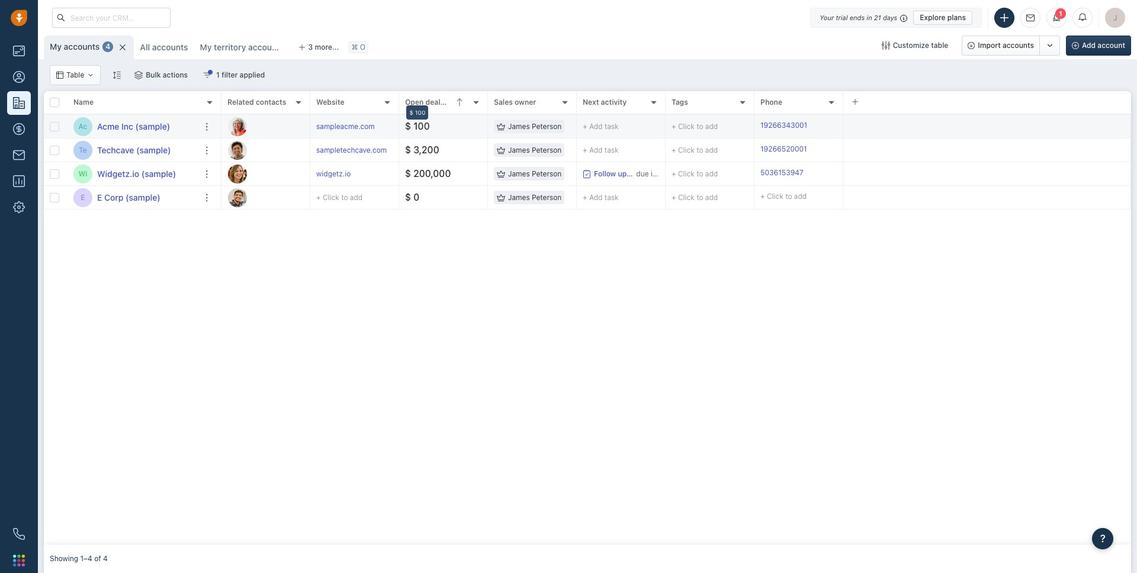 Task type: vqa. For each thing, say whether or not it's contained in the screenshot.


Task type: describe. For each thing, give the bounding box(es) containing it.
+ add task for $ 0
[[583, 193, 619, 202]]

filter
[[222, 70, 238, 79]]

(sample) up widgetz.io (sample)
[[136, 145, 171, 155]]

+ click to add for 3,200
[[672, 146, 718, 155]]

(sample) down 'name' 'column header'
[[135, 121, 170, 131]]

explore plans link
[[914, 10, 973, 25]]

200,000
[[413, 168, 451, 179]]

freshworks switcher image
[[13, 555, 25, 567]]

plans
[[948, 13, 966, 22]]

click down widgetz.io link on the top of page
[[323, 193, 339, 202]]

grid containing $ 100
[[44, 90, 1131, 545]]

0
[[413, 192, 419, 203]]

next
[[583, 98, 599, 107]]

3,200
[[413, 145, 439, 155]]

1 filter applied
[[216, 70, 265, 79]]

click for $ 3,200
[[678, 146, 695, 155]]

+ add task for $ 100
[[583, 122, 619, 131]]

open
[[405, 98, 424, 107]]

my territory accounts
[[200, 42, 284, 52]]

corp
[[104, 192, 123, 202]]

press space to select this row. row containing widgetz.io (sample)
[[44, 162, 222, 186]]

accounts for import
[[1003, 41, 1034, 50]]

j image
[[228, 164, 247, 183]]

sales
[[494, 98, 513, 107]]

sampletechcave.com link
[[316, 146, 387, 155]]

james for 3,200
[[508, 146, 530, 155]]

1 link
[[1047, 8, 1067, 28]]

(sample) down "techcave (sample)" link
[[141, 169, 176, 179]]

your
[[820, 13, 834, 21]]

import accounts group
[[962, 36, 1060, 56]]

in inside press space to select this row. row
[[651, 169, 657, 178]]

to for 3,200
[[697, 146, 703, 155]]

100 inside tooltip
[[415, 109, 425, 116]]

my for my territory accounts
[[200, 42, 212, 52]]

press space to select this row. row containing $ 0
[[222, 186, 1131, 210]]

1 vertical spatial $ 100
[[405, 121, 430, 132]]

add for 0
[[705, 193, 718, 202]]

1 for 1
[[1059, 10, 1063, 17]]

name row
[[44, 91, 222, 115]]

customize table
[[893, 41, 949, 50]]

widgetz.io link
[[316, 169, 351, 178]]

add for $ 100
[[589, 122, 603, 131]]

$ 0
[[405, 192, 419, 203]]

$ 3,200
[[405, 145, 439, 155]]

cell for $ 200,000
[[844, 162, 1131, 185]]

task for $ 100
[[605, 122, 619, 131]]

widgetz.io
[[97, 169, 139, 179]]

more...
[[315, 43, 339, 52]]

e for e
[[81, 193, 85, 202]]

1 for 1 filter applied
[[216, 70, 220, 79]]

press space to select this row. row containing e corp (sample)
[[44, 186, 222, 210]]

explore
[[920, 13, 946, 22]]

ends
[[850, 13, 865, 21]]

add for $ 0
[[589, 193, 603, 202]]

+ click to add for 200,000
[[672, 169, 718, 178]]

widgetz.io (sample) link
[[97, 168, 176, 180]]

all accounts
[[140, 42, 188, 52]]

cell for $ 100
[[844, 115, 1131, 138]]

my for my accounts 4
[[50, 41, 62, 52]]

james for 0
[[508, 193, 530, 202]]

+ click to add down 5036153947 'link'
[[761, 192, 807, 201]]

press space to select this row. row containing $ 100
[[222, 115, 1131, 139]]

techcave (sample)
[[97, 145, 171, 155]]

actions
[[163, 70, 188, 79]]

2
[[659, 169, 663, 178]]

territory
[[214, 42, 246, 52]]

$ inside tooltip
[[410, 109, 413, 116]]

import
[[978, 41, 1001, 50]]

3
[[308, 43, 313, 52]]

name
[[73, 98, 94, 107]]

$ for sampletechcave.com
[[405, 145, 411, 155]]

next activity
[[583, 98, 627, 107]]

19266520001
[[761, 144, 807, 153]]

peterson for $ 200,000
[[532, 169, 562, 178]]

my accounts link
[[50, 41, 100, 53]]

sales owner
[[494, 98, 536, 107]]

1 vertical spatial 100
[[413, 121, 430, 132]]

james peterson for $ 200,000
[[508, 169, 562, 178]]

container_wx8msf4aqz5i3rn1 image inside 1 filter applied button
[[203, 71, 212, 79]]

press space to select this row. row containing $ 200,000
[[222, 162, 1131, 186]]

all
[[140, 42, 150, 52]]

james for 100
[[508, 122, 530, 131]]

due in 2 days
[[636, 169, 681, 178]]

techcave (sample) link
[[97, 144, 171, 156]]

techcave
[[97, 145, 134, 155]]

add for 100
[[705, 122, 718, 131]]

accounts up applied
[[248, 42, 284, 52]]

cell for $ 3,200
[[844, 139, 1131, 162]]

⌘
[[352, 43, 358, 52]]

related contacts
[[227, 98, 286, 107]]

showing
[[50, 555, 78, 564]]

5036153947 link
[[761, 168, 804, 180]]

contacts
[[256, 98, 286, 107]]

trial
[[836, 13, 848, 21]]

phone image
[[13, 528, 25, 540]]

add for $ 3,200
[[589, 145, 603, 154]]

19266520001 link
[[761, 144, 807, 156]]

amount
[[446, 98, 473, 107]]

sampleacme.com link
[[316, 122, 375, 131]]

due
[[636, 169, 649, 178]]

(sample) down widgetz.io (sample) link
[[126, 192, 160, 202]]

+ add task for $ 3,200
[[583, 145, 619, 154]]

phone
[[761, 98, 783, 107]]

5036153947
[[761, 168, 804, 177]]

bulk
[[146, 70, 161, 79]]

$ 100 tooltip
[[407, 102, 428, 120]]

bulk actions button
[[127, 65, 196, 85]]

import accounts
[[978, 41, 1034, 50]]

import accounts button
[[962, 36, 1040, 56]]

e corp (sample)
[[97, 192, 160, 202]]



Task type: locate. For each thing, give the bounding box(es) containing it.
2 james from the top
[[508, 146, 530, 155]]

days
[[883, 13, 898, 21], [665, 169, 681, 178]]

cell
[[844, 115, 1131, 138], [844, 139, 1131, 162], [844, 162, 1131, 185], [844, 186, 1131, 209]]

my up table dropdown button
[[50, 41, 62, 52]]

peterson for $ 100
[[532, 122, 562, 131]]

1 vertical spatial days
[[665, 169, 681, 178]]

o
[[360, 43, 366, 52]]

click down the due in 2 days
[[678, 193, 695, 202]]

click
[[678, 122, 695, 131], [678, 146, 695, 155], [678, 169, 695, 178], [767, 192, 784, 201], [323, 193, 339, 202], [678, 193, 695, 202]]

accounts for my
[[64, 41, 100, 52]]

$ 100 inside $ 100 tooltip
[[410, 109, 425, 116]]

1 james from the top
[[508, 122, 530, 131]]

days right "21"
[[883, 13, 898, 21]]

100 down $ 100 tooltip
[[413, 121, 430, 132]]

widgetz.io (sample)
[[97, 169, 176, 179]]

container_wx8msf4aqz5i3rn1 image
[[135, 71, 143, 79], [203, 71, 212, 79], [56, 72, 63, 79], [87, 72, 94, 79], [497, 170, 505, 178], [497, 193, 505, 202]]

days right 2
[[665, 169, 681, 178]]

in left 2
[[651, 169, 657, 178]]

1 horizontal spatial in
[[867, 13, 872, 21]]

add account
[[1082, 41, 1125, 50]]

4 down search your crm... text field
[[106, 42, 110, 51]]

add inside button
[[1082, 41, 1096, 50]]

te
[[79, 146, 87, 155]]

james peterson
[[508, 122, 562, 131], [508, 146, 562, 155], [508, 169, 562, 178], [508, 193, 562, 202]]

+ click to add
[[672, 122, 718, 131], [672, 146, 718, 155], [672, 169, 718, 178], [761, 192, 807, 201], [316, 193, 363, 202], [672, 193, 718, 202]]

sampleacme.com
[[316, 122, 375, 131]]

james peterson for $ 3,200
[[508, 146, 562, 155]]

$
[[410, 109, 413, 116], [405, 121, 411, 132], [405, 145, 411, 155], [405, 168, 411, 179], [405, 192, 411, 203]]

e
[[97, 192, 102, 202], [81, 193, 85, 202]]

e corp (sample) link
[[97, 192, 160, 203]]

2 + add task from the top
[[583, 145, 619, 154]]

Search your CRM... text field
[[52, 8, 171, 28]]

peterson for $ 0
[[532, 193, 562, 202]]

row group containing $ 100
[[222, 115, 1131, 210]]

press space to select this row. row containing techcave (sample)
[[44, 139, 222, 162]]

container_wx8msf4aqz5i3rn1 image
[[882, 41, 890, 50], [497, 122, 505, 131], [497, 146, 505, 154], [583, 170, 591, 178]]

0 vertical spatial 100
[[415, 109, 425, 116]]

2 vertical spatial task
[[605, 193, 619, 202]]

1 cell from the top
[[844, 115, 1131, 138]]

+ add task
[[583, 122, 619, 131], [583, 145, 619, 154], [583, 193, 619, 202]]

1 horizontal spatial days
[[883, 13, 898, 21]]

19266343001 link
[[761, 120, 807, 133]]

my
[[50, 41, 62, 52], [200, 42, 212, 52]]

click for $ 200,000
[[678, 169, 695, 178]]

1 vertical spatial + add task
[[583, 145, 619, 154]]

e left corp
[[97, 192, 102, 202]]

row group
[[44, 115, 222, 210], [222, 115, 1131, 210]]

my accounts 4
[[50, 41, 110, 52]]

⌘ o
[[352, 43, 366, 52]]

activity
[[601, 98, 627, 107]]

in
[[867, 13, 872, 21], [651, 169, 657, 178]]

+ click to add down the due in 2 days
[[672, 193, 718, 202]]

1 row group from the left
[[44, 115, 222, 210]]

$ left 3,200
[[405, 145, 411, 155]]

3 cell from the top
[[844, 162, 1131, 185]]

style_myh0__igzzd8unmi image
[[113, 71, 121, 79]]

add for 200,000
[[705, 169, 718, 178]]

container_wx8msf4aqz5i3rn1 image inside customize table button
[[882, 41, 890, 50]]

wi
[[79, 169, 87, 178]]

$ 100
[[410, 109, 425, 116], [405, 121, 430, 132]]

100 down open
[[415, 109, 425, 116]]

to for 100
[[697, 122, 703, 131]]

customize table button
[[874, 36, 956, 56]]

100
[[415, 109, 425, 116], [413, 121, 430, 132]]

+ click to add for 0
[[672, 193, 718, 202]]

4 james from the top
[[508, 193, 530, 202]]

james peterson for $ 100
[[508, 122, 562, 131]]

sampletechcave.com
[[316, 146, 387, 155]]

$ 100 down open
[[410, 109, 425, 116]]

0 vertical spatial + add task
[[583, 122, 619, 131]]

0 vertical spatial 4
[[106, 42, 110, 51]]

2 cell from the top
[[844, 139, 1131, 162]]

21
[[874, 13, 881, 21]]

4 cell from the top
[[844, 186, 1131, 209]]

ac
[[79, 122, 87, 131]]

customize
[[893, 41, 929, 50]]

1 james peterson from the top
[[508, 122, 562, 131]]

acme
[[97, 121, 119, 131]]

1 vertical spatial 4
[[103, 555, 108, 564]]

3 peterson from the top
[[532, 169, 562, 178]]

$ down open
[[410, 109, 413, 116]]

to
[[697, 122, 703, 131], [697, 146, 703, 155], [697, 169, 703, 178], [786, 192, 792, 201], [341, 193, 348, 202], [697, 193, 703, 202]]

4 peterson from the top
[[532, 193, 562, 202]]

add
[[705, 122, 718, 131], [705, 146, 718, 155], [705, 169, 718, 178], [794, 192, 807, 201], [350, 193, 363, 202], [705, 193, 718, 202]]

j image
[[228, 188, 247, 207]]

applied
[[240, 70, 265, 79]]

container_wx8msf4aqz5i3rn1 image inside bulk actions button
[[135, 71, 143, 79]]

accounts inside import accounts button
[[1003, 41, 1034, 50]]

showing 1–4 of 4
[[50, 555, 108, 564]]

accounts up the table
[[64, 41, 100, 52]]

grid
[[44, 90, 1131, 545]]

(sample)
[[135, 121, 170, 131], [136, 145, 171, 155], [141, 169, 176, 179], [126, 192, 160, 202]]

+ click to add down widgetz.io link on the top of page
[[316, 193, 363, 202]]

row group containing acme inc (sample)
[[44, 115, 222, 210]]

james
[[508, 122, 530, 131], [508, 146, 530, 155], [508, 169, 530, 178], [508, 193, 530, 202]]

4 james peterson from the top
[[508, 193, 562, 202]]

+
[[583, 122, 587, 131], [672, 122, 676, 131], [583, 145, 587, 154], [672, 146, 676, 155], [672, 169, 676, 178], [761, 192, 765, 201], [583, 193, 587, 202], [316, 193, 321, 202], [672, 193, 676, 202]]

4 inside my accounts 4
[[106, 42, 110, 51]]

accounts right all
[[152, 42, 188, 52]]

your trial ends in 21 days
[[820, 13, 898, 21]]

in left "21"
[[867, 13, 872, 21]]

s image
[[228, 141, 247, 160]]

2 row group from the left
[[222, 115, 1131, 210]]

2 james peterson from the top
[[508, 146, 562, 155]]

0 vertical spatial 1
[[1059, 10, 1063, 17]]

1 task from the top
[[605, 122, 619, 131]]

0 horizontal spatial in
[[651, 169, 657, 178]]

$ for widgetz.io
[[405, 168, 411, 179]]

3 more...
[[308, 43, 339, 52]]

table
[[931, 41, 949, 50]]

to for 0
[[697, 193, 703, 202]]

1 left filter
[[216, 70, 220, 79]]

3 task from the top
[[605, 193, 619, 202]]

explore plans
[[920, 13, 966, 22]]

e down wi
[[81, 193, 85, 202]]

l image
[[228, 117, 247, 136]]

+ click to add up the due in 2 days
[[672, 146, 718, 155]]

3 james from the top
[[508, 169, 530, 178]]

3 more... button
[[292, 39, 346, 56]]

1 filter applied button
[[196, 65, 273, 85]]

$ left 0
[[405, 192, 411, 203]]

james peterson for $ 0
[[508, 193, 562, 202]]

3 + add task from the top
[[583, 193, 619, 202]]

0 horizontal spatial e
[[81, 193, 85, 202]]

19266343001
[[761, 121, 807, 130]]

name column header
[[68, 91, 222, 115]]

1 vertical spatial in
[[651, 169, 657, 178]]

task for $ 0
[[605, 193, 619, 202]]

0 vertical spatial in
[[867, 13, 872, 21]]

press space to select this row. row containing acme inc (sample)
[[44, 115, 222, 139]]

task for $ 3,200
[[605, 145, 619, 154]]

1 peterson from the top
[[532, 122, 562, 131]]

widgetz.io
[[316, 169, 351, 178]]

all accounts button
[[134, 36, 194, 59], [140, 42, 188, 52]]

click down 5036153947 'link'
[[767, 192, 784, 201]]

$ 200,000
[[405, 168, 451, 179]]

deals
[[426, 98, 444, 107]]

0 vertical spatial days
[[883, 13, 898, 21]]

click right 2
[[678, 169, 695, 178]]

1 inside button
[[216, 70, 220, 79]]

accounts right import at the top right of page
[[1003, 41, 1034, 50]]

0 horizontal spatial my
[[50, 41, 62, 52]]

related
[[227, 98, 254, 107]]

0 horizontal spatial 1
[[216, 70, 220, 79]]

1
[[1059, 10, 1063, 17], [216, 70, 220, 79]]

james for 200,000
[[508, 169, 530, 178]]

$ for sampleacme.com
[[405, 121, 411, 132]]

phone element
[[7, 522, 31, 546]]

table
[[66, 71, 84, 80]]

table button
[[50, 65, 101, 85]]

0 vertical spatial $ 100
[[410, 109, 425, 116]]

2 peterson from the top
[[532, 146, 562, 155]]

+ click to add right 2
[[672, 169, 718, 178]]

0 horizontal spatial days
[[665, 169, 681, 178]]

+ click to add down tags
[[672, 122, 718, 131]]

1 horizontal spatial e
[[97, 192, 102, 202]]

1–4
[[80, 555, 92, 564]]

of
[[94, 555, 101, 564]]

1 + add task from the top
[[583, 122, 619, 131]]

accounts for all
[[152, 42, 188, 52]]

1 horizontal spatial my
[[200, 42, 212, 52]]

bulk actions
[[146, 70, 188, 79]]

1 up the import accounts group
[[1059, 10, 1063, 17]]

add account button
[[1066, 36, 1131, 56]]

click for $ 0
[[678, 193, 695, 202]]

click up the due in 2 days
[[678, 146, 695, 155]]

inc
[[121, 121, 133, 131]]

to for 200,000
[[697, 169, 703, 178]]

peterson for $ 3,200
[[532, 146, 562, 155]]

add for 3,200
[[705, 146, 718, 155]]

3 james peterson from the top
[[508, 169, 562, 178]]

acme inc (sample) link
[[97, 121, 170, 132]]

1 vertical spatial 1
[[216, 70, 220, 79]]

days inside grid
[[665, 169, 681, 178]]

1 horizontal spatial 1
[[1059, 10, 1063, 17]]

open deals amount
[[405, 98, 473, 107]]

account
[[1098, 41, 1125, 50]]

2 task from the top
[[605, 145, 619, 154]]

cell for $ 0
[[844, 186, 1131, 209]]

press space to select this row. row
[[44, 115, 222, 139], [222, 115, 1131, 139], [44, 139, 222, 162], [222, 139, 1131, 162], [44, 162, 222, 186], [222, 162, 1131, 186], [44, 186, 222, 210], [222, 186, 1131, 210]]

acme inc (sample)
[[97, 121, 170, 131]]

$ down $ 100 tooltip
[[405, 121, 411, 132]]

task
[[605, 122, 619, 131], [605, 145, 619, 154], [605, 193, 619, 202]]

click for $ 100
[[678, 122, 695, 131]]

+ click to add for 100
[[672, 122, 718, 131]]

2 vertical spatial + add task
[[583, 193, 619, 202]]

$ 100 down $ 100 tooltip
[[405, 121, 430, 132]]

my left territory
[[200, 42, 212, 52]]

1 vertical spatial task
[[605, 145, 619, 154]]

4
[[106, 42, 110, 51], [103, 555, 108, 564]]

$ up the $ 0
[[405, 168, 411, 179]]

owner
[[515, 98, 536, 107]]

4 right of
[[103, 555, 108, 564]]

tags
[[672, 98, 688, 107]]

0 vertical spatial task
[[605, 122, 619, 131]]

click down tags
[[678, 122, 695, 131]]

website
[[316, 98, 345, 107]]

e for e corp (sample)
[[97, 192, 102, 202]]

press space to select this row. row containing $ 3,200
[[222, 139, 1131, 162]]



